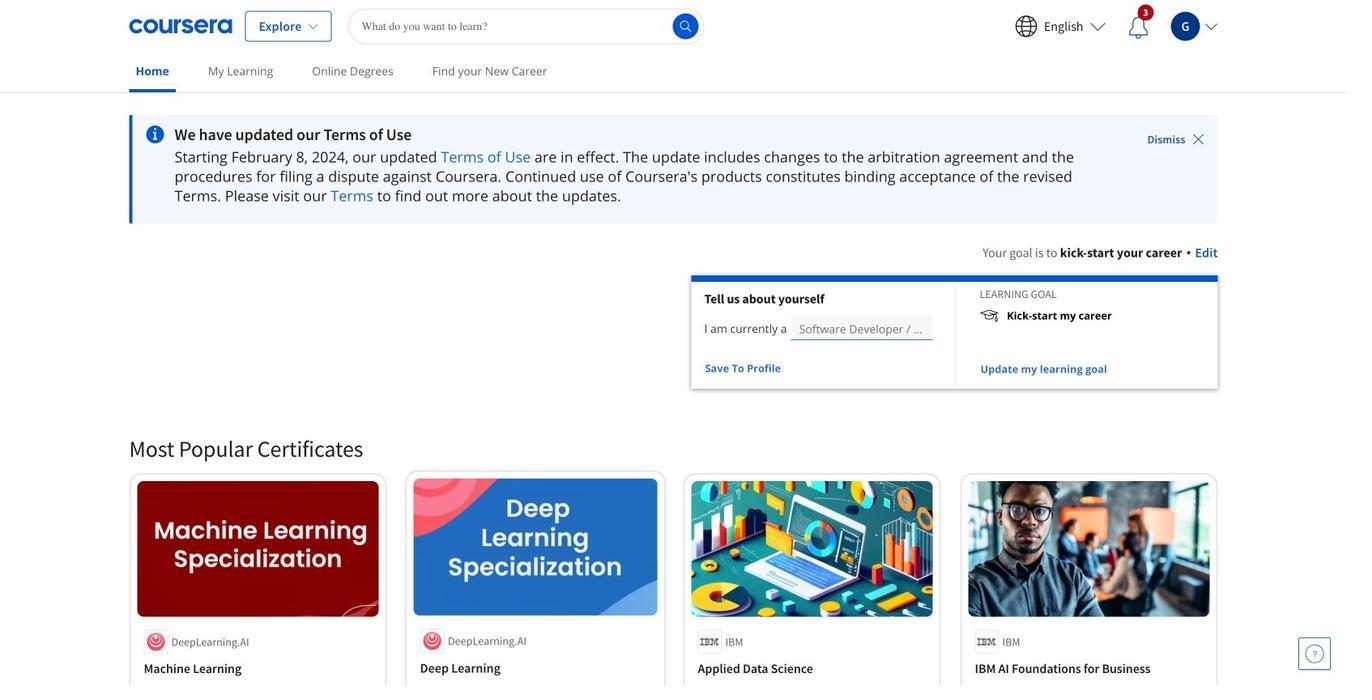 Task type: describe. For each thing, give the bounding box(es) containing it.
most popular certificates collection element
[[120, 408, 1228, 686]]



Task type: vqa. For each thing, say whether or not it's contained in the screenshot.
University of California, Berkeley image
no



Task type: locate. For each thing, give the bounding box(es) containing it.
main content
[[0, 95, 1348, 686]]

None search field
[[348, 9, 704, 44]]

status
[[782, 368, 790, 372]]

information: we have updated our terms of use element
[[175, 125, 1102, 144]]

What do you want to learn? text field
[[348, 9, 704, 44]]

help center image
[[1305, 644, 1325, 664]]

coursera image
[[129, 13, 232, 39]]



